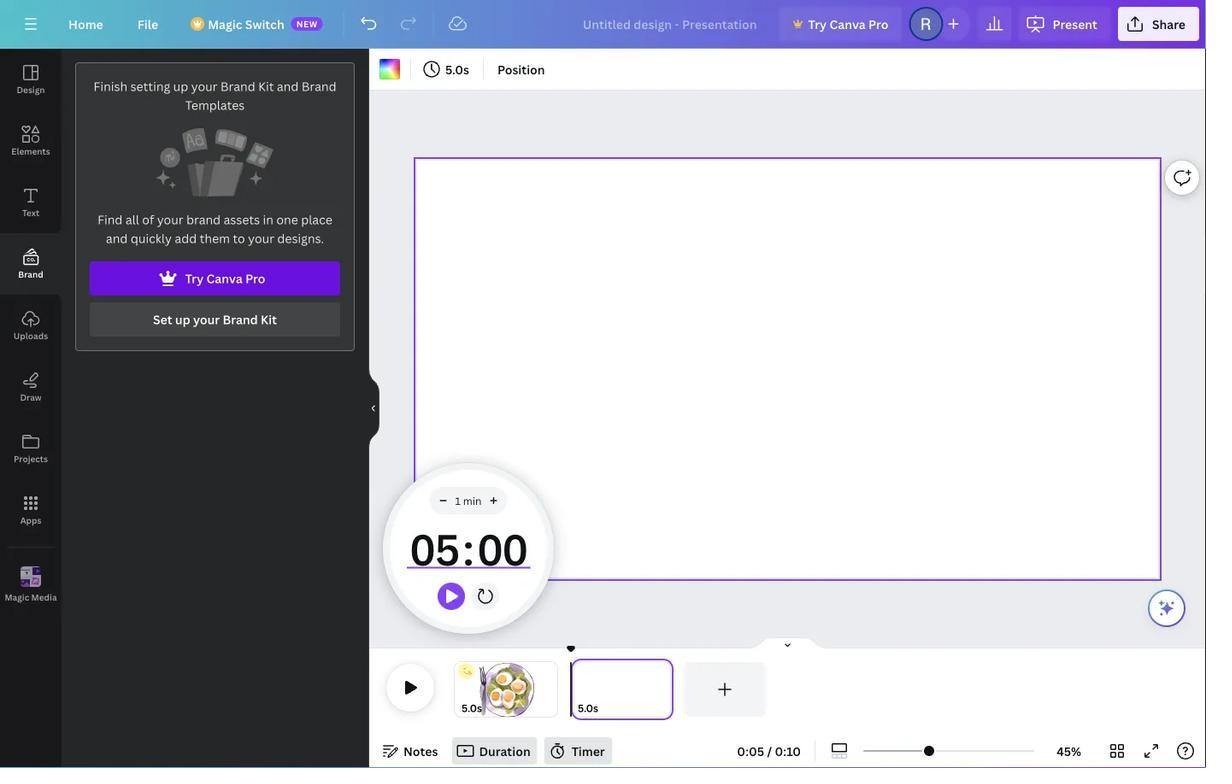Task type: vqa. For each thing, say whether or not it's contained in the screenshot.
and
yes



Task type: locate. For each thing, give the bounding box(es) containing it.
5.0s button right the #ffffff image
[[418, 56, 476, 83]]

duration
[[479, 743, 530, 759]]

timer
[[407, 515, 530, 583]]

canva inside main menu bar
[[830, 16, 866, 32]]

1 vertical spatial canva
[[206, 271, 243, 287]]

magic inside main menu bar
[[208, 16, 242, 32]]

1 vertical spatial up
[[175, 312, 190, 328]]

try canva pro
[[808, 16, 888, 32], [185, 271, 265, 287]]

0 vertical spatial canva
[[830, 16, 866, 32]]

5.0s left the page title "text field"
[[578, 701, 598, 715]]

0 vertical spatial try
[[808, 16, 827, 32]]

0:05
[[737, 743, 764, 759]]

1 horizontal spatial pro
[[868, 16, 888, 32]]

1 vertical spatial pro
[[245, 271, 265, 287]]

pro
[[868, 16, 888, 32], [245, 271, 265, 287]]

min
[[463, 494, 482, 508]]

0 vertical spatial pro
[[868, 16, 888, 32]]

up inside finish setting up your brand kit and brand templates
[[173, 78, 188, 94]]

5.0s button
[[418, 56, 476, 83], [462, 700, 482, 717], [578, 700, 598, 717]]

1 horizontal spatial canva
[[830, 16, 866, 32]]

0 horizontal spatial trimming, end edge slider
[[545, 662, 557, 717]]

your up templates
[[191, 78, 218, 94]]

0 horizontal spatial try canva pro
[[185, 271, 265, 287]]

1 vertical spatial try canva pro
[[185, 271, 265, 287]]

try canva pro inside main menu bar
[[808, 16, 888, 32]]

1 trimming, end edge slider from the left
[[545, 662, 557, 717]]

5.0s button left the page title "text field"
[[578, 700, 598, 717]]

place
[[301, 212, 332, 228]]

home link
[[55, 7, 117, 41]]

1 horizontal spatial magic
[[208, 16, 242, 32]]

and
[[277, 78, 299, 94], [106, 230, 128, 247]]

trimming, end edge slider
[[545, 662, 557, 717], [658, 662, 674, 717]]

1 horizontal spatial try
[[808, 16, 827, 32]]

5.0s for 5.0s button to the left of the page title "text field"
[[578, 701, 598, 715]]

main menu bar
[[0, 0, 1206, 49]]

magic inside button
[[5, 592, 29, 603]]

0 horizontal spatial magic
[[5, 592, 29, 603]]

1 vertical spatial try
[[185, 271, 204, 287]]

design button
[[0, 49, 62, 110]]

5.0s left the position
[[445, 61, 469, 77]]

trimming, start edge slider
[[455, 662, 467, 717], [571, 662, 586, 717]]

trimming, start edge slider up duration button
[[455, 662, 467, 717]]

canva for try canva pro button in the main menu bar
[[830, 16, 866, 32]]

find all of your brand assets in one place and quickly add them to your designs.
[[97, 212, 332, 247]]

hide pages image
[[747, 637, 829, 650]]

duration button
[[452, 738, 537, 765]]

1 vertical spatial try canva pro button
[[90, 262, 340, 296]]

try inside main menu bar
[[808, 16, 827, 32]]

trimming, start edge slider left the page title "text field"
[[571, 662, 586, 717]]

canva
[[830, 16, 866, 32], [206, 271, 243, 287]]

5.0s inside 5.0s button
[[445, 61, 469, 77]]

0 horizontal spatial and
[[106, 230, 128, 247]]

magic left switch
[[208, 16, 242, 32]]

elements
[[11, 145, 50, 157]]

position
[[497, 61, 545, 77]]

up right setting
[[173, 78, 188, 94]]

your right set
[[193, 312, 220, 328]]

try canva pro button inside main menu bar
[[779, 7, 902, 41]]

up right set
[[175, 312, 190, 328]]

00 button
[[474, 515, 530, 583]]

present button
[[1018, 7, 1111, 41]]

try
[[808, 16, 827, 32], [185, 271, 204, 287]]

templates
[[185, 97, 245, 113]]

0 horizontal spatial canva
[[206, 271, 243, 287]]

your
[[191, 78, 218, 94], [157, 212, 183, 228], [248, 230, 274, 247], [193, 312, 220, 328]]

0 vertical spatial try canva pro button
[[779, 7, 902, 41]]

kit inside button
[[261, 312, 277, 328]]

file button
[[124, 7, 172, 41]]

hide image
[[368, 368, 379, 450]]

5.0s
[[445, 61, 469, 77], [462, 701, 482, 715], [578, 701, 598, 715]]

and inside finish setting up your brand kit and brand templates
[[277, 78, 299, 94]]

0 vertical spatial kit
[[258, 78, 274, 94]]

trimming, end edge slider for second trimming, start edge slider
[[658, 662, 674, 717]]

trimming, end edge slider right the page title "text field"
[[658, 662, 674, 717]]

up
[[173, 78, 188, 94], [175, 312, 190, 328]]

position button
[[491, 56, 552, 83]]

1 vertical spatial and
[[106, 230, 128, 247]]

assets
[[224, 212, 260, 228]]

:
[[463, 520, 474, 578]]

brand up the uploads button
[[18, 268, 43, 280]]

in
[[263, 212, 273, 228]]

1 vertical spatial magic
[[5, 592, 29, 603]]

05 : 00
[[409, 520, 526, 578]]

projects button
[[0, 418, 62, 479]]

magic
[[208, 16, 242, 32], [5, 592, 29, 603]]

0 vertical spatial and
[[277, 78, 299, 94]]

/
[[767, 743, 772, 759]]

0 horizontal spatial try
[[185, 271, 204, 287]]

magic left media
[[5, 592, 29, 603]]

0 vertical spatial up
[[173, 78, 188, 94]]

try canva pro button
[[779, 7, 902, 41], [90, 262, 340, 296]]

2 trimming, end edge slider from the left
[[658, 662, 674, 717]]

switch
[[245, 16, 284, 32]]

brand inside set up your brand kit button
[[223, 312, 258, 328]]

1 vertical spatial kit
[[261, 312, 277, 328]]

brand
[[220, 78, 255, 94], [302, 78, 336, 94], [18, 268, 43, 280], [223, 312, 258, 328]]

0 vertical spatial try canva pro
[[808, 16, 888, 32]]

1 horizontal spatial trimming, end edge slider
[[658, 662, 674, 717]]

trimming, end edge slider left the page title "text field"
[[545, 662, 557, 717]]

media
[[31, 592, 57, 603]]

5.0s up duration button
[[462, 701, 482, 715]]

text button
[[0, 172, 62, 233]]

notes button
[[376, 738, 445, 765]]

and down new
[[277, 78, 299, 94]]

45% button
[[1041, 738, 1097, 765]]

projects
[[14, 453, 48, 465]]

and inside the find all of your brand assets in one place and quickly add them to your designs.
[[106, 230, 128, 247]]

try canva pro for try canva pro button in the main menu bar
[[808, 16, 888, 32]]

try canva pro for the leftmost try canva pro button
[[185, 271, 265, 287]]

and down find at top left
[[106, 230, 128, 247]]

1 horizontal spatial try canva pro
[[808, 16, 888, 32]]

timer
[[572, 743, 605, 759]]

brand right set
[[223, 312, 258, 328]]

1 horizontal spatial try canva pro button
[[779, 7, 902, 41]]

one
[[276, 212, 298, 228]]

1 horizontal spatial trimming, start edge slider
[[571, 662, 586, 717]]

magic switch
[[208, 16, 284, 32]]

05
[[409, 520, 459, 578]]

0 horizontal spatial trimming, start edge slider
[[455, 662, 467, 717]]

1 horizontal spatial and
[[277, 78, 299, 94]]

kit
[[258, 78, 274, 94], [261, 312, 277, 328]]

0 vertical spatial magic
[[208, 16, 242, 32]]

1
[[455, 494, 461, 508]]



Task type: describe. For each thing, give the bounding box(es) containing it.
#ffffff image
[[379, 59, 400, 79]]

kit inside finish setting up your brand kit and brand templates
[[258, 78, 274, 94]]

0 horizontal spatial try canva pro button
[[90, 262, 340, 296]]

5.0s button up duration button
[[462, 700, 482, 717]]

Design title text field
[[569, 7, 772, 41]]

apps button
[[0, 479, 62, 541]]

your right of
[[157, 212, 183, 228]]

1 trimming, start edge slider from the left
[[455, 662, 467, 717]]

find
[[97, 212, 123, 228]]

brand up templates
[[220, 78, 255, 94]]

uploads button
[[0, 295, 62, 356]]

1 min
[[455, 494, 482, 508]]

apps
[[20, 515, 41, 526]]

share button
[[1118, 7, 1199, 41]]

up inside set up your brand kit button
[[175, 312, 190, 328]]

elements button
[[0, 110, 62, 172]]

00
[[477, 520, 526, 578]]

your down in
[[248, 230, 274, 247]]

them
[[200, 230, 230, 247]]

canva assistant image
[[1156, 598, 1177, 619]]

try for the leftmost try canva pro button
[[185, 271, 204, 287]]

of
[[142, 212, 154, 228]]

try for try canva pro button in the main menu bar
[[808, 16, 827, 32]]

uploads
[[14, 330, 48, 341]]

magic media
[[5, 592, 57, 603]]

Page title text field
[[606, 700, 612, 717]]

5.0s for 5.0s button above duration button
[[462, 701, 482, 715]]

finish setting up your brand kit and brand templates
[[94, 78, 336, 113]]

add
[[175, 230, 197, 247]]

home
[[68, 16, 103, 32]]

brand
[[186, 212, 221, 228]]

timer containing 05
[[407, 515, 530, 583]]

share
[[1152, 16, 1185, 32]]

finish
[[94, 78, 127, 94]]

all
[[126, 212, 139, 228]]

text
[[22, 207, 39, 218]]

0:05 / 0:10
[[737, 743, 801, 759]]

canva for the leftmost try canva pro button
[[206, 271, 243, 287]]

brand inside brand button
[[18, 268, 43, 280]]

magic for magic media
[[5, 592, 29, 603]]

magic for magic switch
[[208, 16, 242, 32]]

present
[[1053, 16, 1097, 32]]

timer button
[[544, 738, 612, 765]]

designs.
[[277, 230, 324, 247]]

your inside finish setting up your brand kit and brand templates
[[191, 78, 218, 94]]

0 horizontal spatial pro
[[245, 271, 265, 287]]

your inside button
[[193, 312, 220, 328]]

set
[[153, 312, 172, 328]]

draw button
[[0, 356, 62, 418]]

pro inside main menu bar
[[868, 16, 888, 32]]

draw
[[20, 391, 42, 403]]

file
[[137, 16, 158, 32]]

setting
[[130, 78, 170, 94]]

05 button
[[407, 515, 463, 583]]

quickly
[[131, 230, 172, 247]]

notes
[[403, 743, 438, 759]]

2 trimming, start edge slider from the left
[[571, 662, 586, 717]]

design
[[17, 84, 45, 95]]

to
[[233, 230, 245, 247]]

set up your brand kit
[[153, 312, 277, 328]]

trimming, end edge slider for first trimming, start edge slider
[[545, 662, 557, 717]]

45%
[[1057, 743, 1081, 759]]

brand down new
[[302, 78, 336, 94]]

brand button
[[0, 233, 62, 295]]

side panel tab list
[[0, 49, 62, 616]]

set up your brand kit button
[[90, 303, 340, 337]]

magic media button
[[0, 555, 62, 616]]

new
[[296, 18, 318, 29]]

0:10
[[775, 743, 801, 759]]



